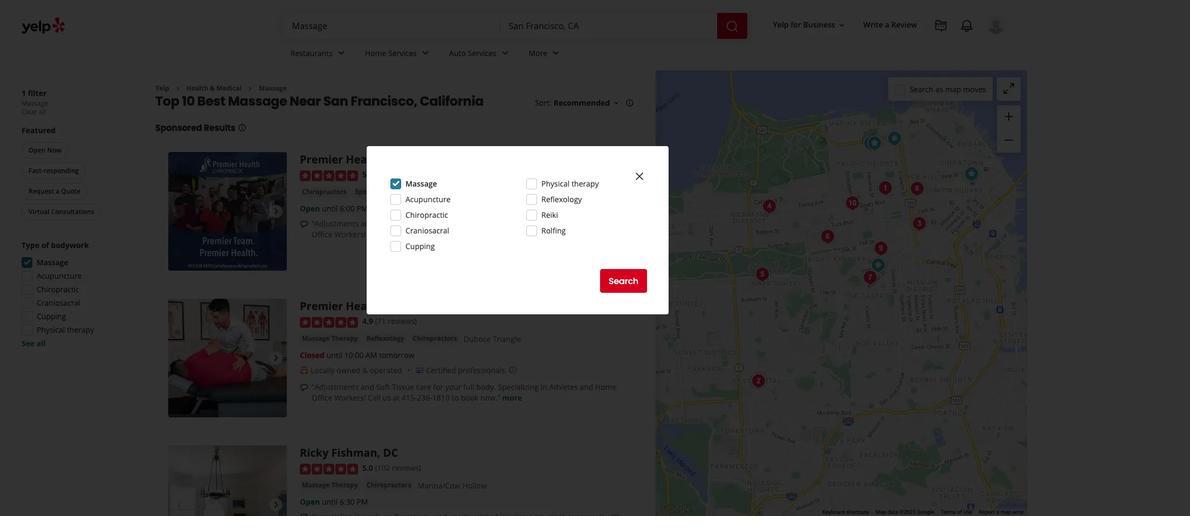 Task type: vqa. For each thing, say whether or not it's contained in the screenshot.
Sepulveda
no



Task type: describe. For each thing, give the bounding box(es) containing it.
see
[[22, 338, 35, 348]]

expand map image
[[1003, 82, 1016, 95]]

0 vertical spatial massage therapy
[[416, 187, 472, 196]]

bodywork
[[51, 240, 89, 250]]

restaurants
[[290, 48, 333, 58]]

ricky fishman, dc
[[300, 446, 398, 460]]

keyboard
[[823, 509, 845, 515]]

office for 16 speech v2 icon corresponding to premier
[[312, 229, 333, 239]]

yelp for "yelp" 'link'
[[155, 84, 169, 93]]

1 filter massage clear all
[[22, 88, 48, 117]]

10
[[182, 92, 195, 110]]

(110
[[375, 170, 390, 180]]

all inside 1 filter massage clear all
[[39, 107, 46, 117]]

16 chevron right v2 image
[[174, 84, 182, 93]]

massage inside search dialog
[[406, 179, 437, 189]]

1 horizontal spatial &
[[362, 365, 368, 375]]

sort:
[[535, 98, 552, 108]]

services for home services
[[388, 48, 417, 58]]

hollow for premier health chiropractic
[[523, 187, 547, 197]]

zoom out image
[[1003, 134, 1016, 147]]

tissue for 16 speech v2 icon corresponding to premier
[[392, 218, 414, 229]]

massage right 16 chevron right v2 image
[[259, 84, 287, 93]]

1 vertical spatial chiropractors link
[[411, 333, 460, 344]]

yelp for yelp for business
[[773, 20, 789, 30]]

chiropractors for chiropractors button associated with the chiropractors link to the top
[[302, 187, 347, 196]]

results
[[204, 122, 235, 135]]

1 vertical spatial premier health chiropractic image
[[961, 163, 983, 185]]

ricky fishman, dc link
[[300, 446, 398, 460]]

near
[[290, 92, 321, 110]]

clear all link
[[22, 107, 46, 117]]

projects image
[[935, 19, 948, 32]]

keyboard shortcuts button
[[823, 509, 869, 516]]

1 athletes from the top
[[549, 218, 578, 229]]

request a quote button
[[22, 183, 88, 200]]

map for moves
[[946, 84, 961, 94]]

reiki
[[542, 210, 558, 220]]

16 chevron right v2 image
[[246, 84, 255, 93]]

best
[[197, 92, 225, 110]]

health for premier health chiropractic
[[346, 152, 382, 167]]

workers! for 16 speech v2 icon corresponding to premier
[[335, 229, 366, 239]]

responding
[[44, 166, 79, 175]]

castro
[[454, 299, 489, 314]]

sponsored results
[[155, 122, 235, 135]]

premier health chiropractic castro link
[[300, 299, 489, 314]]

open inside button
[[29, 146, 46, 155]]

use
[[964, 509, 973, 515]]

professionals
[[458, 365, 505, 375]]

consultations
[[51, 207, 94, 216]]

yelp for business
[[773, 20, 836, 30]]

serenity wellness spa image
[[860, 133, 882, 154]]

0 vertical spatial chiropractors link
[[300, 187, 349, 197]]

medicine
[[378, 187, 407, 196]]

reviews) for ricky fishman, dc
[[392, 463, 421, 473]]

locally owned & operated
[[311, 365, 402, 375]]

open until 6:30 pm
[[300, 497, 368, 507]]

iyara traditional thai massage image
[[759, 196, 780, 217]]

therapy inside 'group'
[[67, 325, 94, 335]]

of for type
[[41, 240, 49, 250]]

16 locally owned v2 image
[[300, 366, 309, 375]]

1 "adjustments from the top
[[312, 218, 359, 229]]

more
[[502, 393, 522, 403]]

mysa day spa image
[[748, 371, 770, 392]]

top 10 best massage near san francisco, california
[[155, 92, 484, 110]]

craniosacral inside 'group'
[[37, 298, 80, 308]]

next image
[[270, 352, 283, 365]]

marina/cow hollow for chiropractic
[[478, 187, 547, 197]]

0 vertical spatial &
[[210, 84, 215, 93]]

health for premier health chiropractic castro
[[346, 299, 382, 314]]

for inside button
[[791, 20, 802, 30]]

owned
[[337, 365, 361, 375]]

0 vertical spatial therapy
[[445, 187, 472, 196]]

type of bodywork
[[22, 240, 89, 250]]

slideshow element for ricky fishman, dc
[[168, 446, 287, 516]]

top
[[155, 92, 179, 110]]

236- for 2nd 16 speech v2 icon from the top of the page
[[417, 393, 433, 403]]

of for terms
[[957, 509, 962, 515]]

2 full from the top
[[464, 382, 475, 392]]

map region
[[601, 50, 1154, 516]]

6:30
[[340, 497, 355, 507]]

sports
[[355, 187, 376, 196]]

google
[[918, 509, 935, 515]]

5.0 for fishman,
[[363, 463, 373, 473]]

reflexology inside search dialog
[[542, 194, 582, 204]]

type
[[22, 240, 39, 250]]

home inside home services link
[[365, 48, 386, 58]]

health & medical link
[[187, 84, 242, 93]]

for for 2nd 16 speech v2 icon from the top of the page
[[433, 382, 444, 392]]

virtual
[[29, 207, 49, 216]]

locally
[[311, 365, 335, 375]]

1 your from the top
[[445, 218, 462, 229]]

request a quote
[[29, 187, 81, 196]]

search button
[[600, 269, 647, 293]]

1 now." from the top
[[481, 229, 500, 239]]

us for 16 speech v2 icon corresponding to premier
[[383, 229, 391, 239]]

hollow for ricky fishman, dc
[[463, 481, 487, 491]]

fast-responding button
[[22, 163, 86, 179]]

closed
[[300, 350, 325, 360]]

yelp link
[[155, 84, 169, 93]]

therapy for dc
[[332, 481, 358, 490]]

2 now." from the top
[[481, 393, 500, 403]]

business
[[803, 20, 836, 30]]

at for 16 speech v2 icon corresponding to premier
[[393, 229, 400, 239]]

until for premier health chiropractic castro
[[327, 350, 342, 360]]

10:00
[[344, 350, 364, 360]]

services for auto services
[[468, 48, 497, 58]]

0 horizontal spatial premier health chiropractic image
[[864, 133, 885, 154]]

to for 2nd 16 speech v2 icon from the top of the page
[[452, 393, 459, 403]]

premier health chiropractic link
[[300, 152, 451, 167]]

operated
[[370, 365, 402, 375]]

1 horizontal spatial premier health chiropractic castro image
[[868, 255, 889, 276]]

physical inside search dialog
[[542, 179, 570, 189]]

now
[[47, 146, 62, 155]]

group containing type of bodywork
[[18, 240, 134, 349]]

error
[[1013, 509, 1024, 515]]

1 body. from the top
[[476, 218, 496, 229]]

closed until 10:00 am tomorrow
[[300, 350, 415, 360]]

massage up open until 6:30 pm
[[302, 481, 330, 490]]

moves
[[963, 84, 987, 94]]

duboce
[[464, 334, 491, 344]]

2 16 speech v2 image from the top
[[300, 383, 309, 392]]

5 star rating image for premier
[[300, 170, 358, 181]]

duboce triangle
[[464, 334, 521, 344]]

1 1810 from the top
[[433, 229, 450, 239]]

report a map error link
[[979, 509, 1024, 515]]

marina/cow hollow for dc
[[418, 481, 487, 491]]

request
[[29, 187, 54, 196]]

5.0 (110 reviews)
[[363, 170, 421, 180]]

shortcuts
[[846, 509, 869, 515]]

business categories element
[[282, 39, 1006, 70]]

office for 2nd 16 speech v2 icon from the top of the page
[[312, 393, 333, 403]]

0 vertical spatial group
[[997, 105, 1021, 153]]

report
[[979, 509, 995, 515]]

massage therapy button for dc
[[300, 480, 360, 491]]

specializing for 16 speech v2 icon corresponding to premier
[[498, 218, 539, 229]]

featured group
[[19, 125, 134, 222]]

massage inside 'group'
[[37, 257, 68, 268]]

open for premier
[[300, 203, 320, 214]]

google image
[[659, 502, 694, 516]]

chiropractors for chiropractors button for the chiropractors link to the middle
[[413, 334, 457, 343]]

review
[[892, 20, 918, 30]]

1 book from the top
[[461, 229, 479, 239]]

search image
[[726, 20, 739, 33]]

premier health chiropractic
[[300, 152, 451, 167]]

2 your from the top
[[445, 382, 462, 392]]

16 info v2 image
[[238, 124, 246, 132]]

virtual consultations
[[29, 207, 94, 216]]

chiropractic up 4.9 (71 reviews)
[[385, 299, 451, 314]]

1 care from the top
[[416, 218, 431, 229]]

4.9 star rating image
[[300, 317, 358, 328]]

dc
[[383, 446, 398, 460]]

physical inside 'group'
[[37, 325, 65, 335]]

rolfing
[[542, 225, 566, 236]]

in for 16 speech v2 icon corresponding to premier
[[541, 218, 547, 229]]

acupuncture inside 'group'
[[37, 271, 82, 281]]

massage therapy link for chiropractic
[[300, 333, 360, 344]]

2 book from the top
[[461, 393, 479, 403]]

craniosacral inside search dialog
[[406, 225, 449, 236]]

massage right medicine in the left of the page
[[416, 187, 443, 196]]

chiropractic up 5.0 (110 reviews)
[[385, 152, 451, 167]]

(102
[[375, 463, 390, 473]]

1
[[22, 88, 26, 98]]

tissue for 2nd 16 speech v2 icon from the top of the page
[[392, 382, 414, 392]]

chiropractors button for the chiropractors link to the middle
[[411, 333, 460, 344]]

enchanted massage image
[[752, 264, 773, 285]]

0 vertical spatial massage therapy button
[[413, 187, 474, 197]]

reviews) for premier health chiropractic
[[392, 170, 421, 180]]

open now button
[[22, 142, 69, 159]]

see all button
[[22, 338, 46, 348]]

map
[[876, 509, 886, 515]]

close image
[[633, 170, 646, 183]]

write a review link
[[859, 15, 922, 35]]

california
[[420, 92, 484, 110]]

2 vertical spatial chiropractors link
[[365, 480, 413, 491]]

pm for fishman,
[[357, 497, 368, 507]]

at for 2nd 16 speech v2 icon from the top of the page
[[393, 393, 400, 403]]

reflexology link
[[365, 333, 406, 344]]

chiropractic inside search dialog
[[406, 210, 448, 220]]

featured
[[22, 125, 56, 135]]

sports medicine button
[[353, 187, 409, 197]]

virtual consultations button
[[22, 204, 101, 220]]



Task type: locate. For each thing, give the bounding box(es) containing it.
2 236- from the top
[[417, 393, 433, 403]]

1 us from the top
[[383, 229, 391, 239]]

24 chevron down v2 image for home services
[[419, 47, 432, 60]]

©2023
[[900, 509, 916, 515]]

chiropractors link down 5.0 (102 reviews)
[[365, 480, 413, 491]]

236- for 16 speech v2 icon corresponding to premier
[[417, 229, 433, 239]]

0 vertical spatial 5.0
[[363, 170, 373, 180]]

2 us from the top
[[383, 393, 391, 403]]

0 vertical spatial 236-
[[417, 229, 433, 239]]

quote
[[61, 187, 81, 196]]

therapy
[[445, 187, 472, 196], [332, 334, 358, 343], [332, 481, 358, 490]]

2 premier from the top
[[300, 299, 343, 314]]

chiropractors link up certified
[[411, 333, 460, 344]]

reviews)
[[392, 170, 421, 180], [388, 316, 417, 327], [392, 463, 421, 473]]

0 vertical spatial previous image
[[173, 205, 186, 218]]

1 vertical spatial pm
[[357, 497, 368, 507]]

physical therapy up the see all button
[[37, 325, 94, 335]]

"adjustments and soft tissue care for your full body. specializing in athletes and home office workers! call us at 415-236-1810 to book now." for 2nd 16 speech v2 icon from the top of the page
[[312, 382, 617, 403]]

5 star rating image up open until 6:00 pm
[[300, 170, 358, 181]]

24 chevron down v2 image inside restaurants link
[[335, 47, 348, 60]]

write a review
[[864, 20, 918, 30]]

body-soul-massage & skincare image
[[870, 238, 892, 259]]

call for 2nd 16 speech v2 icon from the top of the page
[[368, 393, 381, 403]]

workers! down owned on the left bottom
[[335, 393, 366, 403]]

1 vertical spatial 16 speech v2 image
[[300, 383, 309, 392]]

at down operated
[[393, 393, 400, 403]]

reviews) down premier health chiropractic castro link
[[388, 316, 417, 327]]

therapy
[[572, 179, 599, 189], [67, 325, 94, 335]]

massage therapy button down 4.9 star rating image at the left of the page
[[300, 333, 360, 344]]

marina/cow
[[478, 187, 521, 197], [418, 481, 461, 491]]

mysa day spa image
[[748, 371, 770, 392]]

tissue down medicine in the left of the page
[[392, 218, 414, 229]]

24 chevron down v2 image
[[335, 47, 348, 60], [419, 47, 432, 60], [499, 47, 512, 60], [550, 47, 563, 60]]

pm right '6:00'
[[357, 203, 368, 214]]

16 chevron down v2 image
[[838, 21, 846, 29]]

a right report
[[997, 509, 1000, 515]]

0 vertical spatial all
[[39, 107, 46, 117]]

2 specializing from the top
[[498, 382, 539, 392]]

and
[[361, 218, 374, 229], [580, 218, 593, 229], [361, 382, 374, 392], [580, 382, 593, 392]]

6:00
[[340, 203, 355, 214]]

until left '6:00'
[[322, 203, 338, 214]]

premier health chiropractic image
[[864, 133, 885, 154], [961, 163, 983, 185]]

open left '6:00'
[[300, 203, 320, 214]]

open for ricky
[[300, 497, 320, 507]]

(71
[[375, 316, 386, 327]]

acupuncture inside search dialog
[[406, 194, 451, 204]]

search inside button
[[609, 275, 639, 287]]

marina/cow hollow
[[478, 187, 547, 197], [418, 481, 487, 491]]

yelp for business button
[[769, 15, 851, 35]]

0 vertical spatial of
[[41, 240, 49, 250]]

studio soothe image
[[817, 226, 839, 248]]

0 vertical spatial home
[[365, 48, 386, 58]]

restaurants link
[[282, 39, 356, 70]]

massage therapy link for dc
[[300, 480, 360, 491]]

2 tissue from the top
[[392, 382, 414, 392]]

search for search
[[609, 275, 639, 287]]

at down medicine in the left of the page
[[393, 229, 400, 239]]

reviews) down dc
[[392, 463, 421, 473]]

filter
[[28, 88, 47, 98]]

0 vertical spatial search
[[910, 84, 934, 94]]

2 at from the top
[[393, 393, 400, 403]]

2 vertical spatial massage therapy button
[[300, 480, 360, 491]]

cupping
[[406, 241, 435, 251], [37, 311, 66, 322]]

0 vertical spatial soft
[[376, 218, 390, 229]]

certified
[[426, 365, 456, 375]]

specializing
[[498, 218, 539, 229], [498, 382, 539, 392]]

previous image for premier health chiropractic
[[173, 205, 186, 218]]

2 vertical spatial health
[[346, 299, 382, 314]]

tissue down operated
[[392, 382, 414, 392]]

1 pm from the top
[[357, 203, 368, 214]]

1 vertical spatial in
[[541, 382, 547, 392]]

services
[[388, 48, 417, 58], [468, 48, 497, 58]]

2 soft from the top
[[376, 382, 390, 392]]

chiropractors up open until 6:00 pm
[[302, 187, 347, 196]]

16 info v2 image
[[626, 99, 634, 107]]

1 horizontal spatial map
[[1001, 509, 1012, 515]]

2 next image from the top
[[270, 499, 283, 512]]

reflexology up "reiki"
[[542, 194, 582, 204]]

next image for ricky
[[270, 499, 283, 512]]

1 vertical spatial cupping
[[37, 311, 66, 322]]

0 vertical spatial "adjustments
[[312, 218, 359, 229]]

in for 2nd 16 speech v2 icon from the top of the page
[[541, 382, 547, 392]]

1 vertical spatial reflexology
[[367, 334, 404, 343]]

massage therapy for chiropractic
[[302, 334, 358, 343]]

0 vertical spatial care
[[416, 218, 431, 229]]

0 vertical spatial marina/cow
[[478, 187, 521, 197]]

1 24 chevron down v2 image from the left
[[335, 47, 348, 60]]

reviews) up medicine in the left of the page
[[392, 170, 421, 180]]

specializing left "reiki"
[[498, 218, 539, 229]]

previous image
[[173, 205, 186, 218], [173, 352, 186, 365], [173, 499, 186, 512]]

search dialog
[[0, 0, 1191, 516]]

2 to from the top
[[452, 393, 459, 403]]

acupuncture down type of bodywork
[[37, 271, 82, 281]]

2 athletes from the top
[[549, 382, 578, 392]]

1 slideshow element from the top
[[168, 152, 287, 271]]

pm right 6:30
[[357, 497, 368, 507]]

until for ricky fishman, dc
[[322, 497, 338, 507]]

0 vertical spatial chiropractors button
[[300, 187, 349, 197]]

all right clear
[[39, 107, 46, 117]]

acupuncture
[[406, 194, 451, 204], [37, 271, 82, 281]]

massage therapy button right medicine in the left of the page
[[413, 187, 474, 197]]

2 workers! from the top
[[335, 393, 366, 403]]

2 5.0 from the top
[[363, 463, 373, 473]]

group
[[997, 105, 1021, 153], [18, 240, 134, 349]]

1 specializing from the top
[[498, 218, 539, 229]]

5 star rating image
[[300, 170, 358, 181], [300, 464, 358, 475]]

0 vertical spatial marina/cow hollow
[[478, 187, 547, 197]]

chiropractors button for the bottommost the chiropractors link
[[365, 480, 413, 491]]

1 16 speech v2 image from the top
[[300, 220, 309, 229]]

chiropractors for chiropractors button associated with the bottommost the chiropractors link
[[367, 481, 411, 490]]

0 vertical spatial 1810
[[433, 229, 450, 239]]

to
[[452, 229, 459, 239], [452, 393, 459, 403]]

open left the now
[[29, 146, 46, 155]]

in
[[541, 218, 547, 229], [541, 382, 547, 392]]

& left medical
[[210, 84, 215, 93]]

premier health chiropractic castro
[[300, 299, 489, 314]]

chiropractic
[[385, 152, 451, 167], [406, 210, 448, 220], [37, 284, 79, 295], [385, 299, 451, 314]]

2 vertical spatial chiropractors
[[367, 481, 411, 490]]

of left use
[[957, 509, 962, 515]]

siam orchid traditional thai massage image
[[909, 213, 930, 235]]

1 full from the top
[[464, 218, 475, 229]]

workers! for 2nd 16 speech v2 icon from the top of the page
[[335, 393, 366, 403]]

1 vertical spatial hollow
[[463, 481, 487, 491]]

clear
[[22, 107, 37, 117]]

"adjustments down open until 6:00 pm
[[312, 218, 359, 229]]

1 vertical spatial of
[[957, 509, 962, 515]]

massage
[[259, 84, 287, 93], [228, 92, 287, 110], [22, 99, 48, 108], [406, 179, 437, 189], [416, 187, 443, 196], [37, 257, 68, 268], [302, 334, 330, 343], [302, 481, 330, 490]]

0 vertical spatial physical therapy
[[542, 179, 599, 189]]

0 horizontal spatial reflexology
[[367, 334, 404, 343]]

1 vertical spatial 1810
[[433, 393, 450, 403]]

health right 16 chevron right v2 icon
[[187, 84, 208, 93]]

0 vertical spatial 5 star rating image
[[300, 170, 358, 181]]

"adjustments and soft tissue care for your full body. specializing in athletes and home office workers! call us at 415-236-1810 to book now." for 16 speech v2 icon corresponding to premier
[[312, 218, 617, 239]]

reflexology down 4.9 (71 reviews)
[[367, 334, 404, 343]]

1 at from the top
[[393, 229, 400, 239]]

0 vertical spatial athletes
[[549, 218, 578, 229]]

physical up the see all button
[[37, 325, 65, 335]]

therapy for chiropractic
[[332, 334, 358, 343]]

5.0 left (110
[[363, 170, 373, 180]]

ricky fishman, dc image
[[168, 446, 287, 516]]

cupping inside search dialog
[[406, 241, 435, 251]]

health up (110
[[346, 152, 382, 167]]

now."
[[481, 229, 500, 239], [481, 393, 500, 403]]

16 speech v2 image
[[300, 220, 309, 229], [300, 383, 309, 392], [300, 513, 309, 516]]

services right auto
[[468, 48, 497, 58]]

physical
[[542, 179, 570, 189], [37, 325, 65, 335]]

chiropractors down 5.0 (102 reviews)
[[367, 481, 411, 490]]

all right see
[[37, 338, 46, 348]]

1 services from the left
[[388, 48, 417, 58]]

chiropractors button up certified
[[411, 333, 460, 344]]

health
[[187, 84, 208, 93], [346, 152, 382, 167], [346, 299, 382, 314]]

2 415- from the top
[[402, 393, 417, 403]]

0 horizontal spatial group
[[18, 240, 134, 349]]

0 vertical spatial your
[[445, 218, 462, 229]]

fast-responding
[[29, 166, 79, 175]]

until up locally
[[327, 350, 342, 360]]

2 horizontal spatial a
[[997, 509, 1000, 515]]

1 soft from the top
[[376, 218, 390, 229]]

soft for 2nd 16 speech v2 icon from the top of the page
[[376, 382, 390, 392]]

office down open until 6:00 pm
[[312, 229, 333, 239]]

&
[[210, 84, 215, 93], [362, 365, 368, 375]]

acupuncture down 5.0 (110 reviews)
[[406, 194, 451, 204]]

16 certified professionals v2 image
[[415, 366, 424, 375]]

sports medicine
[[355, 187, 407, 196]]

1 vertical spatial map
[[1001, 509, 1012, 515]]

1 vertical spatial care
[[416, 382, 431, 392]]

search
[[910, 84, 934, 94], [609, 275, 639, 287]]

sports medicine link
[[353, 187, 409, 197]]

massage down type of bodywork
[[37, 257, 68, 268]]

1 next image from the top
[[270, 205, 283, 218]]

0 vertical spatial at
[[393, 229, 400, 239]]

4 24 chevron down v2 image from the left
[[550, 47, 563, 60]]

health up 4.9
[[346, 299, 382, 314]]

more
[[529, 48, 548, 58]]

24 chevron down v2 image inside home services link
[[419, 47, 432, 60]]

2 pm from the top
[[357, 497, 368, 507]]

certified professionals
[[426, 365, 505, 375]]

search for search as map moves
[[910, 84, 934, 94]]

slideshow element
[[168, 152, 287, 271], [168, 299, 287, 418], [168, 446, 287, 516]]

1 vertical spatial health
[[346, 152, 382, 167]]

until left 6:30
[[322, 497, 338, 507]]

susu massage studio image
[[907, 178, 928, 200]]

a for report
[[997, 509, 1000, 515]]

5.0 left (102
[[363, 463, 373, 473]]

pearl spa & sauna image
[[875, 177, 896, 199]]

2 vertical spatial until
[[322, 497, 338, 507]]

map data ©2023 google
[[876, 509, 935, 515]]

1 vertical spatial craniosacral
[[37, 298, 80, 308]]

map right the as at top
[[946, 84, 961, 94]]

1 vertical spatial group
[[18, 240, 134, 349]]

2 24 chevron down v2 image from the left
[[419, 47, 432, 60]]

1 vertical spatial 5 star rating image
[[300, 464, 358, 475]]

1 premier from the top
[[300, 152, 343, 167]]

0 vertical spatial now."
[[481, 229, 500, 239]]

massage up 16 info v2 icon
[[228, 92, 287, 110]]

premier health chiropractic image
[[168, 152, 287, 271]]

24 chevron down v2 image right restaurants
[[335, 47, 348, 60]]

next image for premier
[[270, 205, 283, 218]]

us down operated
[[383, 393, 391, 403]]

2 in from the top
[[541, 382, 547, 392]]

chiropractors link up open until 6:00 pm
[[300, 187, 349, 197]]

0 vertical spatial open
[[29, 146, 46, 155]]

fishman,
[[332, 446, 381, 460]]

0 horizontal spatial chiropractors
[[302, 187, 347, 196]]

a right write
[[885, 20, 890, 30]]

2 "adjustments from the top
[[312, 382, 359, 392]]

3 24 chevron down v2 image from the left
[[499, 47, 512, 60]]

& down 'am'
[[362, 365, 368, 375]]

all inside 'group'
[[37, 338, 46, 348]]

chiropractors button
[[300, 187, 349, 197], [411, 333, 460, 344], [365, 480, 413, 491]]

None search field
[[283, 13, 750, 39]]

1 workers! from the top
[[335, 229, 366, 239]]

1 previous image from the top
[[173, 205, 186, 218]]

hollow
[[523, 187, 547, 197], [463, 481, 487, 491]]

24 chevron down v2 image left auto
[[419, 47, 432, 60]]

1 in from the top
[[541, 218, 547, 229]]

write
[[864, 20, 883, 30]]

premier health chiropractic castro image
[[868, 255, 889, 276], [168, 299, 287, 418]]

massage therapy link down 4.9 star rating image at the left of the page
[[300, 333, 360, 344]]

cupping inside 'group'
[[37, 311, 66, 322]]

previous image for premier health chiropractic castro
[[173, 352, 186, 365]]

yelp inside button
[[773, 20, 789, 30]]

1 vertical spatial athletes
[[549, 382, 578, 392]]

24 chevron down v2 image right the 'auto services'
[[499, 47, 512, 60]]

san
[[323, 92, 348, 110]]

massage therapy button up open until 6:30 pm
[[300, 480, 360, 491]]

slideshow element for premier health chiropractic castro
[[168, 299, 287, 418]]

1 "adjustments and soft tissue care for your full body. specializing in athletes and home office workers! call us at 415-236-1810 to book now." from the top
[[312, 218, 617, 239]]

24 chevron down v2 image for more
[[550, 47, 563, 60]]

book
[[461, 229, 479, 239], [461, 393, 479, 403]]

therapy inside search dialog
[[572, 179, 599, 189]]

16 speech v2 image down 16 locally owned v2 image
[[300, 383, 309, 392]]

call for 16 speech v2 icon corresponding to premier
[[368, 229, 381, 239]]

16 speech v2 image for ricky
[[300, 513, 309, 516]]

call down operated
[[368, 393, 381, 403]]

1 vertical spatial specializing
[[498, 382, 539, 392]]

home for 16 speech v2 icon corresponding to premier
[[595, 218, 617, 229]]

physical therapy inside 'group'
[[37, 325, 94, 335]]

chiropractors up certified
[[413, 334, 457, 343]]

yelp left 16 chevron right v2 icon
[[155, 84, 169, 93]]

reviews) for premier health chiropractic castro
[[388, 316, 417, 327]]

premier for premier health chiropractic castro
[[300, 299, 343, 314]]

massage therapy
[[416, 187, 472, 196], [302, 334, 358, 343], [302, 481, 358, 490]]

a for write
[[885, 20, 890, 30]]

auto
[[449, 48, 466, 58]]

2 horizontal spatial chiropractors
[[413, 334, 457, 343]]

of inside 'group'
[[41, 240, 49, 250]]

2 office from the top
[[312, 393, 333, 403]]

0 vertical spatial reviews)
[[392, 170, 421, 180]]

physical therapy up "reiki"
[[542, 179, 599, 189]]

next image
[[270, 205, 283, 218], [270, 499, 283, 512]]

1 vertical spatial for
[[433, 218, 444, 229]]

5 star rating image down ricky
[[300, 464, 358, 475]]

pm for health
[[357, 203, 368, 214]]

angel health center massage & spa image
[[842, 193, 863, 214]]

report a map error
[[979, 509, 1024, 515]]

care
[[416, 218, 431, 229], [416, 382, 431, 392]]

notifications image
[[961, 19, 974, 32]]

previous image for ricky fishman, dc
[[173, 499, 186, 512]]

workers! down '6:00'
[[335, 229, 366, 239]]

reflexology inside button
[[367, 334, 404, 343]]

slideshow element for premier health chiropractic
[[168, 152, 287, 271]]

soft for 16 speech v2 icon corresponding to premier
[[376, 218, 390, 229]]

0 vertical spatial body.
[[476, 218, 496, 229]]

5.0 for health
[[363, 170, 373, 180]]

1 vertical spatial "adjustments and soft tissue care for your full body. specializing in athletes and home office workers! call us at 415-236-1810 to book now."
[[312, 382, 617, 403]]

0 vertical spatial specializing
[[498, 218, 539, 229]]

236-
[[417, 229, 433, 239], [417, 393, 433, 403]]

1810
[[433, 229, 450, 239], [433, 393, 450, 403]]

1 call from the top
[[368, 229, 381, 239]]

24 chevron down v2 image right more
[[550, 47, 563, 60]]

1 vertical spatial open
[[300, 203, 320, 214]]

call down sports medicine link
[[368, 229, 381, 239]]

0 horizontal spatial a
[[56, 187, 59, 196]]

0 vertical spatial tissue
[[392, 218, 414, 229]]

soft down sports medicine button
[[376, 218, 390, 229]]

16 speech v2 image down open until 6:30 pm
[[300, 513, 309, 516]]

0 horizontal spatial premier health chiropractic castro image
[[168, 299, 287, 418]]

craniosacral up the see all button
[[37, 298, 80, 308]]

2 vertical spatial for
[[433, 382, 444, 392]]

5.0
[[363, 170, 373, 180], [363, 463, 373, 473]]

massage down filter
[[22, 99, 48, 108]]

0 vertical spatial next image
[[270, 205, 283, 218]]

2 5 star rating image from the top
[[300, 464, 358, 475]]

1 vertical spatial &
[[362, 365, 368, 375]]

ricky fishman, dc image
[[884, 128, 905, 149]]

for for 16 speech v2 icon corresponding to premier
[[433, 218, 444, 229]]

reflexology
[[542, 194, 582, 204], [367, 334, 404, 343]]

specializing up more
[[498, 382, 539, 392]]

chiropractic down medicine in the left of the page
[[406, 210, 448, 220]]

0 horizontal spatial search
[[609, 275, 639, 287]]

reflexology button
[[365, 333, 406, 344]]

of
[[41, 240, 49, 250], [957, 509, 962, 515]]

chiropractic inside 'group'
[[37, 284, 79, 295]]

massage therapy link right medicine in the left of the page
[[413, 187, 474, 197]]

1 5.0 from the top
[[363, 170, 373, 180]]

to for 16 speech v2 icon corresponding to premier
[[452, 229, 459, 239]]

2 care from the top
[[416, 382, 431, 392]]

0 horizontal spatial map
[[946, 84, 961, 94]]

2 vertical spatial open
[[300, 497, 320, 507]]

as
[[936, 84, 944, 94]]

am
[[366, 350, 377, 360]]

5.0 (102 reviews)
[[363, 463, 421, 473]]

0 vertical spatial map
[[946, 84, 961, 94]]

0 vertical spatial yelp
[[773, 20, 789, 30]]

3 slideshow element from the top
[[168, 446, 287, 516]]

until
[[322, 203, 338, 214], [327, 350, 342, 360], [322, 497, 338, 507]]

open left 6:30
[[300, 497, 320, 507]]

until for premier health chiropractic
[[322, 203, 338, 214]]

1 horizontal spatial chiropractors
[[367, 481, 411, 490]]

1 vertical spatial your
[[445, 382, 462, 392]]

24 chevron down v2 image for restaurants
[[335, 47, 348, 60]]

2 previous image from the top
[[173, 352, 186, 365]]

1 vertical spatial next image
[[270, 499, 283, 512]]

massage therapy link
[[413, 187, 474, 197], [300, 333, 360, 344], [300, 480, 360, 491]]

craniosacral down medicine in the left of the page
[[406, 225, 449, 236]]

2 1810 from the top
[[433, 393, 450, 403]]

wela thai massage and spa image
[[860, 267, 881, 289]]

24 chevron down v2 image inside auto services link
[[499, 47, 512, 60]]

massage up closed
[[302, 334, 330, 343]]

your
[[445, 218, 462, 229], [445, 382, 462, 392]]

2 "adjustments and soft tissue care for your full body. specializing in athletes and home office workers! call us at 415-236-1810 to book now." from the top
[[312, 382, 617, 403]]

16 speech v2 image for premier
[[300, 220, 309, 229]]

specializing for 2nd 16 speech v2 icon from the top of the page
[[498, 382, 539, 392]]

chiropractors button down 5.0 (102 reviews)
[[365, 480, 413, 491]]

0 horizontal spatial physical
[[37, 325, 65, 335]]

soft down operated
[[376, 382, 390, 392]]

chiropractic down type of bodywork
[[37, 284, 79, 295]]

2 vertical spatial massage therapy link
[[300, 480, 360, 491]]

1 horizontal spatial hollow
[[523, 187, 547, 197]]

physical therapy inside search dialog
[[542, 179, 599, 189]]

0 vertical spatial slideshow element
[[168, 152, 287, 271]]

keyboard shortcuts
[[823, 509, 869, 515]]

yelp left business
[[773, 20, 789, 30]]

1 vertical spatial 236-
[[417, 393, 433, 403]]

1 horizontal spatial physical therapy
[[542, 179, 599, 189]]

health & medical
[[187, 84, 242, 93]]

massage therapy down 4.9 star rating image at the left of the page
[[302, 334, 358, 343]]

0 vertical spatial a
[[885, 20, 890, 30]]

services up francisco,
[[388, 48, 417, 58]]

chiropractors button for the chiropractors link to the top
[[300, 187, 349, 197]]

massage right (110
[[406, 179, 437, 189]]

1 vertical spatial massage therapy link
[[300, 333, 360, 344]]

1 to from the top
[[452, 229, 459, 239]]

0 vertical spatial massage therapy link
[[413, 187, 474, 197]]

ricky
[[300, 446, 329, 460]]

auto services link
[[441, 39, 520, 70]]

of right type
[[41, 240, 49, 250]]

1 vertical spatial previous image
[[173, 352, 186, 365]]

map for error
[[1001, 509, 1012, 515]]

physical up "reiki"
[[542, 179, 570, 189]]

1 office from the top
[[312, 229, 333, 239]]

415- down medicine in the left of the page
[[402, 229, 417, 239]]

24 chevron down v2 image inside more link
[[550, 47, 563, 60]]

1 vertical spatial until
[[327, 350, 342, 360]]

1 236- from the top
[[417, 229, 433, 239]]

tissue
[[392, 218, 414, 229], [392, 382, 414, 392]]

us down sports medicine button
[[383, 229, 391, 239]]

marina/cow for dc
[[418, 481, 461, 491]]

3 16 speech v2 image from the top
[[300, 513, 309, 516]]

a for request
[[56, 187, 59, 196]]

4.9
[[363, 316, 373, 327]]

1 horizontal spatial a
[[885, 20, 890, 30]]

massage therapy right medicine in the left of the page
[[416, 187, 472, 196]]

2 body. from the top
[[476, 382, 496, 392]]

us
[[383, 229, 391, 239], [383, 393, 391, 403]]

home for 2nd 16 speech v2 icon from the top of the page
[[595, 382, 617, 392]]

massage therapy link up open until 6:30 pm
[[300, 480, 360, 491]]

premier for premier health chiropractic
[[300, 152, 343, 167]]

open until 6:00 pm
[[300, 203, 368, 214]]

2 call from the top
[[368, 393, 381, 403]]

16 speech v2 image down open until 6:00 pm
[[300, 220, 309, 229]]

office down locally
[[312, 393, 333, 403]]

24 chevron down v2 image for auto services
[[499, 47, 512, 60]]

415- down 16 certified professionals v2 icon
[[402, 393, 417, 403]]

marina/cow for chiropractic
[[478, 187, 521, 197]]

2 slideshow element from the top
[[168, 299, 287, 418]]

2 vertical spatial previous image
[[173, 499, 186, 512]]

0 horizontal spatial marina/cow
[[418, 481, 461, 491]]

craniosacral
[[406, 225, 449, 236], [37, 298, 80, 308]]

massage therapy up open until 6:30 pm
[[302, 481, 358, 490]]

2 services from the left
[[468, 48, 497, 58]]

chiropractors link
[[300, 187, 349, 197], [411, 333, 460, 344], [365, 480, 413, 491]]

map left the error on the right bottom
[[1001, 509, 1012, 515]]

us for 2nd 16 speech v2 icon from the top of the page
[[383, 393, 391, 403]]

premier up 4.9 star rating image at the left of the page
[[300, 299, 343, 314]]

0 horizontal spatial services
[[388, 48, 417, 58]]

francisco,
[[351, 92, 417, 110]]

chiropractors button up open until 6:00 pm
[[300, 187, 349, 197]]

1 vertical spatial all
[[37, 338, 46, 348]]

0 horizontal spatial hollow
[[463, 481, 487, 491]]

user actions element
[[765, 13, 1021, 80]]

fast-
[[29, 166, 44, 175]]

1 415- from the top
[[402, 229, 417, 239]]

1 horizontal spatial craniosacral
[[406, 225, 449, 236]]

1 5 star rating image from the top
[[300, 170, 358, 181]]

1 horizontal spatial group
[[997, 105, 1021, 153]]

info icon image
[[509, 366, 517, 374], [509, 366, 517, 374]]

0 vertical spatial health
[[187, 84, 208, 93]]

1 tissue from the top
[[392, 218, 414, 229]]

massage therapy button for chiropractic
[[300, 333, 360, 344]]

massage therapy for dc
[[302, 481, 358, 490]]

0 vertical spatial until
[[322, 203, 338, 214]]

a inside button
[[56, 187, 59, 196]]

5 star rating image for ricky
[[300, 464, 358, 475]]

terms of use
[[941, 509, 973, 515]]

0 vertical spatial 415-
[[402, 229, 417, 239]]

premier up open until 6:00 pm
[[300, 152, 343, 167]]

0 vertical spatial cupping
[[406, 241, 435, 251]]

1 horizontal spatial marina/cow
[[478, 187, 521, 197]]

3 previous image from the top
[[173, 499, 186, 512]]

0 vertical spatial full
[[464, 218, 475, 229]]

1 horizontal spatial therapy
[[572, 179, 599, 189]]

zoom in image
[[1003, 110, 1016, 123]]



